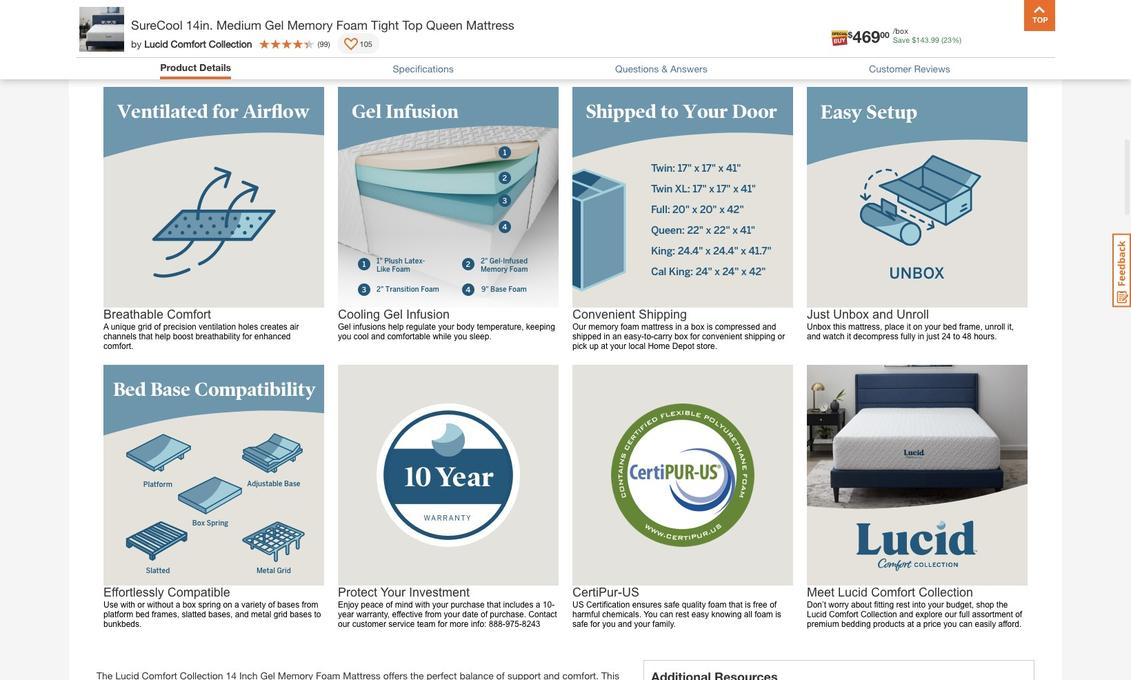Task type: describe. For each thing, give the bounding box(es) containing it.
top
[[403, 17, 423, 32]]

105 button
[[337, 33, 379, 54]]

queen
[[426, 17, 463, 32]]

tight
[[371, 17, 399, 32]]

product details
[[160, 61, 231, 73]]

by
[[131, 38, 142, 49]]

specifications
[[393, 63, 454, 74]]

medium
[[216, 17, 262, 32]]

%)
[[952, 35, 962, 44]]

.
[[929, 35, 931, 44]]

&
[[662, 63, 668, 74]]

99 inside /box save $ 143 . 99 ( 23 %)
[[931, 35, 940, 44]]

)
[[328, 39, 330, 48]]

save
[[893, 35, 910, 44]]

14in.
[[186, 17, 213, 32]]

display image
[[344, 38, 358, 52]]

surecool 14in. medium gel memory foam tight top queen mattress
[[131, 17, 515, 32]]

0 horizontal spatial 99
[[320, 39, 328, 48]]

foam
[[336, 17, 368, 32]]

gel
[[265, 17, 284, 32]]

/box save $ 143 . 99 ( 23 %)
[[893, 26, 962, 44]]

00
[[880, 29, 890, 40]]

details
[[199, 61, 231, 73]]

customer
[[869, 63, 912, 74]]

collection
[[209, 38, 252, 49]]

469
[[853, 27, 880, 46]]



Task type: locate. For each thing, give the bounding box(es) containing it.
customer reviews button
[[869, 63, 950, 74], [869, 63, 950, 74]]

99 down surecool 14in. medium gel memory foam tight top queen mattress on the left top of the page
[[320, 39, 328, 48]]

1 horizontal spatial $
[[912, 35, 916, 44]]

( 99 )
[[318, 39, 330, 48]]

( right .
[[942, 35, 944, 44]]

( left )
[[318, 39, 320, 48]]

questions & answers
[[615, 63, 708, 74]]

143
[[916, 35, 929, 44]]

reviews
[[914, 63, 950, 74]]

1 horizontal spatial 99
[[931, 35, 940, 44]]

memory
[[287, 17, 333, 32]]

$ inside /box save $ 143 . 99 ( 23 %)
[[912, 35, 916, 44]]

$ inside $ 469 00
[[848, 29, 853, 40]]

questions & answers button
[[615, 63, 708, 74], [615, 63, 708, 74]]

0 horizontal spatial (
[[318, 39, 320, 48]]

top button
[[1024, 0, 1055, 31]]

surecool
[[131, 17, 183, 32]]

0 horizontal spatial $
[[848, 29, 853, 40]]

/box
[[893, 26, 908, 35]]

by lucid comfort collection
[[131, 38, 252, 49]]

product details button
[[160, 61, 231, 76], [160, 61, 231, 73]]

product image image
[[79, 7, 124, 52]]

1 horizontal spatial (
[[942, 35, 944, 44]]

answers
[[671, 63, 708, 74]]

(
[[942, 35, 944, 44], [318, 39, 320, 48]]

mattress
[[466, 17, 515, 32]]

specifications button
[[393, 63, 454, 74], [393, 63, 454, 74]]

$
[[848, 29, 853, 40], [912, 35, 916, 44]]

99 left 23 at the right of page
[[931, 35, 940, 44]]

product
[[160, 61, 197, 73]]

105
[[360, 39, 372, 48]]

$ left 00
[[848, 29, 853, 40]]

comfort
[[171, 38, 206, 49]]

customer reviews
[[869, 63, 950, 74]]

( inside /box save $ 143 . 99 ( 23 %)
[[942, 35, 944, 44]]

$ 469 00
[[848, 27, 890, 46]]

99
[[931, 35, 940, 44], [320, 39, 328, 48]]

questions
[[615, 63, 659, 74]]

$ right save
[[912, 35, 916, 44]]

feedback link image
[[1113, 233, 1131, 308]]

23
[[944, 35, 952, 44]]

lucid
[[144, 38, 168, 49]]



Task type: vqa. For each thing, say whether or not it's contained in the screenshot.
( 5 )
no



